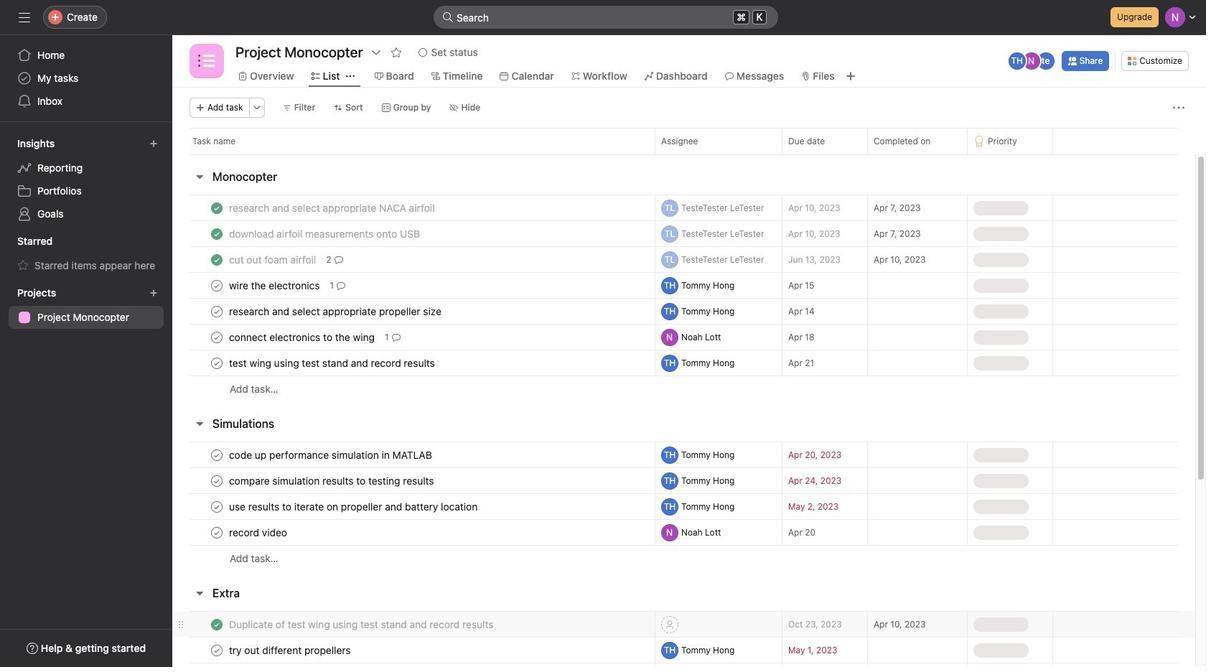 Task type: vqa. For each thing, say whether or not it's contained in the screenshot.
code image
no



Task type: describe. For each thing, give the bounding box(es) containing it.
completed checkbox for task name text field inside cut out foam airfoil cell
[[208, 251, 226, 268]]

completed image for task name text box in download airfoil measurements onto usb cell
[[208, 225, 226, 242]]

mark complete image
[[208, 642, 226, 659]]

global element
[[0, 35, 172, 121]]

mark complete checkbox for task name text field in wire the electronics cell
[[208, 277, 226, 294]]

task name text field inside research and select appropriate naca airfoil "cell"
[[226, 201, 439, 215]]

test wing using test stand and record results cell
[[172, 350, 655, 376]]

task name text field inside duplicate of test wing using test stand and record results cell
[[226, 617, 498, 632]]

task name text field for completed option in research and select appropriate naca airfoil "cell"
[[226, 227, 425, 241]]

completion date for wire the electronics cell
[[868, 272, 968, 299]]

hide sidebar image
[[19, 11, 30, 23]]

starred element
[[0, 228, 172, 280]]

task name text field inside test wing using test stand and record results cell
[[226, 356, 440, 370]]

task name text field for mark complete icon within record video cell
[[226, 525, 292, 540]]

2 comments image
[[334, 255, 343, 264]]

collapse task list for this group image for research and select appropriate naca airfoil "cell"
[[194, 171, 205, 182]]

mark complete checkbox for task name text box in the test wing using test stand and record results cell
[[208, 355, 226, 372]]

task name text field for mark complete icon inside the wire the electronics cell
[[226, 278, 324, 293]]

compare simulation results to testing results cell
[[172, 468, 655, 494]]

code up performance simulation in matlab cell
[[172, 442, 655, 468]]

mark complete checkbox for task name text field within the record video cell
[[208, 524, 226, 541]]

prominent image
[[443, 11, 454, 23]]

mark complete image for code up performance simulation in matlab cell
[[208, 446, 226, 464]]

list image
[[198, 52, 216, 70]]

new insights image
[[149, 139, 158, 148]]

task name text field for mark complete icon in the use results to iterate on propeller and battery location cell
[[226, 500, 482, 514]]

collapse task list for this group image for code up performance simulation in matlab cell
[[194, 418, 205, 430]]

mark complete checkbox for try out different propellers cell
[[208, 642, 226, 659]]

completed image for task name text field inside cut out foam airfoil cell
[[208, 251, 226, 268]]

mark complete checkbox for code up performance simulation in matlab cell
[[208, 446, 226, 464]]

completed image
[[208, 616, 226, 633]]

mark complete image for wire the electronics cell
[[208, 277, 226, 294]]

task name text field for mark complete icon within research and select appropriate propeller size cell
[[226, 304, 446, 319]]

Search tasks, projects, and more text field
[[434, 6, 779, 29]]

1 comment image for mark complete icon inside the wire the electronics cell
[[337, 281, 346, 290]]

new project or portfolio image
[[149, 289, 158, 297]]

header extra tree grid
[[172, 611, 1196, 667]]

try out different propellers cell
[[172, 637, 655, 664]]

task name text field for mark complete icon inside the code up performance simulation in matlab cell
[[226, 448, 437, 462]]

mark complete checkbox for task name text field inside research and select appropriate propeller size cell
[[208, 303, 226, 320]]



Task type: locate. For each thing, give the bounding box(es) containing it.
cut out foam airfoil cell
[[172, 246, 655, 273]]

mark complete image for 'connect electronics to the wing' cell
[[208, 329, 226, 346]]

1 vertical spatial completed checkbox
[[208, 616, 226, 633]]

mark complete image for research and select appropriate propeller size cell
[[208, 303, 226, 320]]

task name text field inside record video cell
[[226, 525, 292, 540]]

add to starred image
[[391, 47, 402, 58]]

task name text field inside try out different propellers cell
[[226, 643, 355, 658]]

mark complete image inside 'connect electronics to the wing' cell
[[208, 329, 226, 346]]

1 comment image for mark complete icon in the 'connect electronics to the wing' cell
[[392, 333, 401, 342]]

3 task name text field from the top
[[226, 474, 439, 488]]

1 vertical spatial collapse task list for this group image
[[194, 418, 205, 430]]

2 completed image from the top
[[208, 225, 226, 242]]

collapse task list for this group image
[[194, 171, 205, 182], [194, 418, 205, 430]]

3 completed image from the top
[[208, 251, 226, 268]]

completed checkbox inside duplicate of test wing using test stand and record results cell
[[208, 616, 226, 633]]

mark complete image inside test wing using test stand and record results cell
[[208, 355, 226, 372]]

task name text field inside 'connect electronics to the wing' cell
[[226, 330, 379, 344]]

6 task name text field from the top
[[226, 448, 437, 462]]

2 completed checkbox from the top
[[208, 251, 226, 268]]

Completed checkbox
[[208, 225, 226, 242], [208, 616, 226, 633]]

1 completed checkbox from the top
[[208, 199, 226, 217]]

duplicate of test wing using test stand and record results cell
[[172, 611, 655, 638]]

task name text field for mark complete option inside code up performance simulation in matlab cell
[[226, 474, 439, 488]]

3 mark complete checkbox from the top
[[208, 498, 226, 515]]

4 mark complete image from the top
[[208, 355, 226, 372]]

8 task name text field from the top
[[226, 525, 292, 540]]

1 comment image down '2 comments' image
[[337, 281, 346, 290]]

1 mark complete checkbox from the top
[[208, 446, 226, 464]]

mark complete checkbox inside record video cell
[[208, 524, 226, 541]]

mark complete image inside use results to iterate on propeller and battery location cell
[[208, 498, 226, 515]]

use different materials for wing (balsa wood?) cell
[[172, 663, 655, 667]]

mark complete checkbox inside 'connect electronics to the wing' cell
[[208, 329, 226, 346]]

research and select appropriate naca airfoil cell
[[172, 195, 655, 221]]

mark complete checkbox inside code up performance simulation in matlab cell
[[208, 446, 226, 464]]

0 horizontal spatial more actions image
[[253, 103, 261, 112]]

task name text field for mark complete icon in the 'connect electronics to the wing' cell
[[226, 330, 379, 344]]

header monocopter tree grid
[[172, 195, 1196, 402]]

task name text field inside compare simulation results to testing results 'cell'
[[226, 474, 439, 488]]

mark complete checkbox inside try out different propellers cell
[[208, 642, 226, 659]]

add tab image
[[845, 70, 857, 82]]

mark complete checkbox for task name text field within 'connect electronics to the wing' cell
[[208, 329, 226, 346]]

insights element
[[0, 131, 172, 228]]

mark complete image for test wing using test stand and record results cell at the bottom
[[208, 355, 226, 372]]

show options image
[[370, 47, 382, 58]]

4 mark complete checkbox from the top
[[208, 355, 226, 372]]

2 completed checkbox from the top
[[208, 616, 226, 633]]

cell
[[782, 663, 869, 667]]

mark complete image inside compare simulation results to testing results 'cell'
[[208, 472, 226, 490]]

3 task name text field from the top
[[226, 278, 324, 293]]

task name text field inside use results to iterate on propeller and battery location cell
[[226, 500, 482, 514]]

task name text field inside research and select appropriate propeller size cell
[[226, 304, 446, 319]]

2 vertical spatial completed image
[[208, 251, 226, 268]]

mark complete image
[[208, 277, 226, 294], [208, 303, 226, 320], [208, 329, 226, 346], [208, 355, 226, 372], [208, 446, 226, 464], [208, 472, 226, 490], [208, 498, 226, 515], [208, 524, 226, 541]]

7 mark complete image from the top
[[208, 498, 226, 515]]

4 mark complete checkbox from the top
[[208, 642, 226, 659]]

mark complete image inside research and select appropriate propeller size cell
[[208, 303, 226, 320]]

completed image inside cut out foam airfoil cell
[[208, 251, 226, 268]]

1 vertical spatial completed image
[[208, 225, 226, 242]]

5 mark complete image from the top
[[208, 446, 226, 464]]

mark complete image inside record video cell
[[208, 524, 226, 541]]

8 mark complete image from the top
[[208, 524, 226, 541]]

1 comment image inside 'connect electronics to the wing' cell
[[392, 333, 401, 342]]

wire the electronics cell
[[172, 272, 655, 299]]

completed image inside research and select appropriate naca airfoil "cell"
[[208, 199, 226, 217]]

completed checkbox inside cut out foam airfoil cell
[[208, 251, 226, 268]]

Task name text field
[[226, 201, 439, 215], [226, 253, 321, 267], [226, 278, 324, 293], [226, 304, 446, 319], [226, 330, 379, 344], [226, 448, 437, 462], [226, 500, 482, 514], [226, 525, 292, 540]]

completed checkbox inside download airfoil measurements onto usb cell
[[208, 225, 226, 242]]

mark complete checkbox for use results to iterate on propeller and battery location cell
[[208, 498, 226, 515]]

download airfoil measurements onto usb cell
[[172, 221, 655, 247]]

completed checkbox inside research and select appropriate naca airfoil "cell"
[[208, 199, 226, 217]]

completed checkbox for download airfoil measurements onto usb cell
[[208, 225, 226, 242]]

mark complete checkbox inside compare simulation results to testing results 'cell'
[[208, 472, 226, 490]]

completed image inside download airfoil measurements onto usb cell
[[208, 225, 226, 242]]

Task name text field
[[226, 227, 425, 241], [226, 356, 440, 370], [226, 474, 439, 488], [226, 617, 498, 632], [226, 643, 355, 658]]

completed image
[[208, 199, 226, 217], [208, 225, 226, 242], [208, 251, 226, 268]]

projects element
[[0, 280, 172, 332]]

5 task name text field from the top
[[226, 643, 355, 658]]

1 task name text field from the top
[[226, 227, 425, 241]]

1 completed checkbox from the top
[[208, 225, 226, 242]]

None field
[[434, 6, 779, 29]]

3 mark complete checkbox from the top
[[208, 329, 226, 346]]

0 vertical spatial completed checkbox
[[208, 225, 226, 242]]

0 vertical spatial 1 comment image
[[337, 281, 346, 290]]

2 mark complete image from the top
[[208, 303, 226, 320]]

tab actions image
[[346, 72, 355, 80]]

3 mark complete image from the top
[[208, 329, 226, 346]]

Completed checkbox
[[208, 199, 226, 217], [208, 251, 226, 268]]

1 horizontal spatial more actions image
[[1174, 102, 1185, 114]]

task name text field inside wire the electronics cell
[[226, 278, 324, 293]]

1 comment image
[[337, 281, 346, 290], [392, 333, 401, 342]]

2 collapse task list for this group image from the top
[[194, 418, 205, 430]]

1 vertical spatial 1 comment image
[[392, 333, 401, 342]]

2 task name text field from the top
[[226, 253, 321, 267]]

use results to iterate on propeller and battery location cell
[[172, 494, 655, 520]]

1 comment image inside wire the electronics cell
[[337, 281, 346, 290]]

1 mark complete image from the top
[[208, 277, 226, 294]]

1 task name text field from the top
[[226, 201, 439, 215]]

4 task name text field from the top
[[226, 304, 446, 319]]

completed image for task name text field in research and select appropriate naca airfoil "cell"
[[208, 199, 226, 217]]

5 mark complete checkbox from the top
[[208, 524, 226, 541]]

more actions image
[[1174, 102, 1185, 114], [253, 103, 261, 112]]

research and select appropriate propeller size cell
[[172, 298, 655, 325]]

mark complete image for compare simulation results to testing results 'cell' at bottom
[[208, 472, 226, 490]]

task name text field for completed checkbox inside duplicate of test wing using test stand and record results cell
[[226, 643, 355, 658]]

2 mark complete checkbox from the top
[[208, 472, 226, 490]]

1 vertical spatial completed checkbox
[[208, 251, 226, 268]]

1 collapse task list for this group image from the top
[[194, 171, 205, 182]]

Mark complete checkbox
[[208, 446, 226, 464], [208, 472, 226, 490], [208, 498, 226, 515], [208, 642, 226, 659]]

completed checkbox for duplicate of test wing using test stand and record results cell
[[208, 616, 226, 633]]

mark complete image inside code up performance simulation in matlab cell
[[208, 446, 226, 464]]

5 task name text field from the top
[[226, 330, 379, 344]]

mark complete checkbox inside wire the electronics cell
[[208, 277, 226, 294]]

task name text field inside download airfoil measurements onto usb cell
[[226, 227, 425, 241]]

row
[[172, 128, 1207, 154], [190, 154, 1179, 155], [172, 195, 1196, 221], [172, 221, 1196, 247], [172, 246, 1196, 273], [172, 272, 1196, 299], [172, 298, 1196, 325], [172, 324, 1196, 351], [172, 350, 1196, 376], [172, 376, 1196, 402], [172, 442, 1196, 468], [172, 468, 1196, 494], [172, 494, 1196, 520], [172, 519, 1196, 546], [172, 545, 1196, 572], [172, 611, 1196, 638], [172, 637, 1196, 664], [172, 663, 1196, 667]]

record video cell
[[172, 519, 655, 546]]

completed checkbox for task name text field in research and select appropriate naca airfoil "cell"
[[208, 199, 226, 217]]

mark complete checkbox inside research and select appropriate propeller size cell
[[208, 303, 226, 320]]

mark complete checkbox inside use results to iterate on propeller and battery location cell
[[208, 498, 226, 515]]

4 task name text field from the top
[[226, 617, 498, 632]]

0 vertical spatial completed image
[[208, 199, 226, 217]]

collapse task list for this group image
[[194, 588, 205, 599]]

2 mark complete checkbox from the top
[[208, 303, 226, 320]]

mark complete image inside wire the electronics cell
[[208, 277, 226, 294]]

mark complete image for use results to iterate on propeller and battery location cell
[[208, 498, 226, 515]]

connect electronics to the wing cell
[[172, 324, 655, 351]]

7 task name text field from the top
[[226, 500, 482, 514]]

task name text field inside cut out foam airfoil cell
[[226, 253, 321, 267]]

header simulations tree grid
[[172, 442, 1196, 572]]

0 vertical spatial collapse task list for this group image
[[194, 171, 205, 182]]

1 comment image down research and select appropriate propeller size cell
[[392, 333, 401, 342]]

mark complete checkbox for compare simulation results to testing results 'cell' at bottom
[[208, 472, 226, 490]]

task name text field inside code up performance simulation in matlab cell
[[226, 448, 437, 462]]

Mark complete checkbox
[[208, 277, 226, 294], [208, 303, 226, 320], [208, 329, 226, 346], [208, 355, 226, 372], [208, 524, 226, 541]]

2 task name text field from the top
[[226, 356, 440, 370]]

0 vertical spatial completed checkbox
[[208, 199, 226, 217]]

mark complete checkbox inside test wing using test stand and record results cell
[[208, 355, 226, 372]]

completion date for research and select appropriate propeller size cell
[[868, 298, 968, 325]]

1 mark complete checkbox from the top
[[208, 277, 226, 294]]

1 completed image from the top
[[208, 199, 226, 217]]

1 horizontal spatial 1 comment image
[[392, 333, 401, 342]]

0 horizontal spatial 1 comment image
[[337, 281, 346, 290]]

mark complete image for record video cell
[[208, 524, 226, 541]]

6 mark complete image from the top
[[208, 472, 226, 490]]



